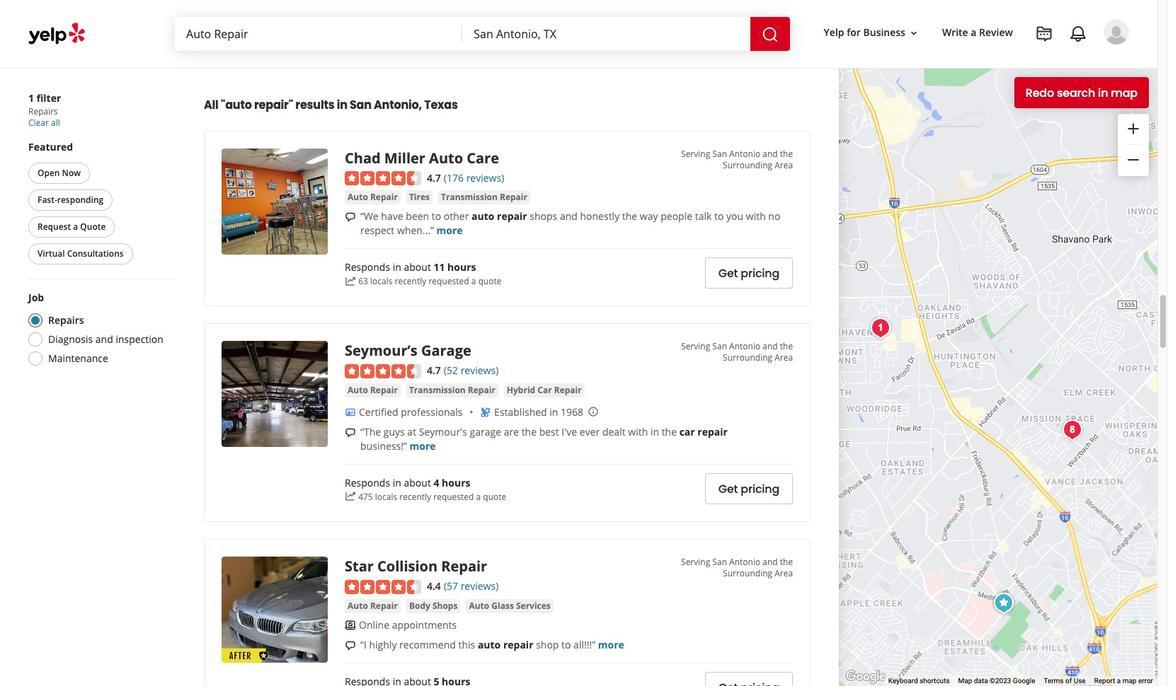 Task type: locate. For each thing, give the bounding box(es) containing it.
4.7 star rating image for chad
[[345, 172, 421, 186]]

with left no
[[746, 210, 766, 223]]

2 serving san antonio and the surrounding area from the top
[[681, 341, 793, 364]]

4.7 star rating image
[[345, 172, 421, 186], [345, 365, 421, 379]]

option group
[[24, 291, 176, 370]]

transmission up professionals
[[409, 385, 466, 397]]

reviews) down care
[[466, 171, 504, 185]]

serving for chad miller auto care
[[681, 148, 710, 160]]

1 filter repairs clear all
[[28, 91, 61, 129]]

write
[[943, 26, 969, 39]]

surrounding for repair
[[723, 568, 773, 580]]

1 4.7 link from the top
[[427, 170, 441, 185]]

0 horizontal spatial chad miller auto care image
[[222, 149, 328, 255]]

repair down '(176 reviews)'
[[500, 192, 528, 204]]

reviews)
[[466, 171, 504, 185], [461, 364, 499, 378], [461, 580, 499, 594]]

auto right other
[[472, 210, 495, 223]]

transmission down '(176 reviews)'
[[441, 192, 498, 204]]

auto repair button up "we
[[345, 191, 401, 205]]

seymour's garage link
[[345, 342, 472, 361]]

1 antonio from the top
[[730, 148, 761, 160]]

1 responds from the top
[[345, 261, 390, 274]]

established
[[494, 406, 547, 419]]

4.7
[[427, 171, 441, 185], [427, 364, 441, 378]]

transmission repair down '(176 reviews)'
[[441, 192, 528, 204]]

1 vertical spatial transmission
[[409, 385, 466, 397]]

star
[[345, 557, 374, 577]]

a inside button
[[73, 221, 78, 233]]

transmission repair button
[[438, 191, 530, 205], [406, 384, 498, 398]]

are
[[504, 426, 519, 439]]

1 vertical spatial locals
[[375, 491, 397, 503]]

475 locals recently requested a quote
[[358, 491, 507, 503]]

2 vertical spatial antonio
[[730, 557, 761, 569]]

in right search
[[1098, 85, 1109, 101]]

body
[[409, 600, 430, 612]]

transmission repair for the bottom transmission repair button
[[409, 385, 496, 397]]

transmission repair link down '(176 reviews)'
[[438, 191, 530, 205]]

antonio,
[[374, 97, 422, 113]]

4.7 link left the (52
[[427, 363, 441, 378]]

None field
[[186, 26, 451, 42], [474, 26, 739, 42]]

chad miller auto care image
[[222, 149, 328, 255], [867, 314, 895, 342]]

search
[[1057, 85, 1096, 101]]

0 vertical spatial requested
[[429, 276, 469, 288]]

auto glass services link
[[466, 600, 554, 614]]

more link right the all!!!"
[[598, 639, 624, 652]]

2 vertical spatial more
[[598, 639, 624, 652]]

4.4
[[427, 580, 441, 594]]

get pricing for 11 hours
[[719, 266, 780, 282]]

responds up 63
[[345, 261, 390, 274]]

1 get pricing from the top
[[719, 266, 780, 282]]

auto up 16 online appointments v2 "icon"
[[348, 600, 368, 612]]

area for auto
[[775, 159, 793, 171]]

recommend
[[399, 639, 456, 652]]

in right results
[[337, 97, 348, 113]]

repair inside "the guys at seymour's garage are the best i've ever dealt with in the car repair business!" more
[[698, 426, 728, 439]]

repair for the topmost transmission repair link
[[500, 192, 528, 204]]

jeremy m. image
[[1104, 19, 1130, 45]]

0 vertical spatial more link
[[437, 224, 463, 238]]

get pricing button
[[705, 258, 793, 289], [705, 474, 793, 505]]

auto repair button for seymour's
[[345, 384, 401, 398]]

4.7 star rating image down seymour's on the left of the page
[[345, 365, 421, 379]]

0 vertical spatial map
[[1111, 85, 1138, 101]]

1 serving san antonio and the surrounding area from the top
[[681, 148, 793, 171]]

2 responds from the top
[[345, 476, 390, 490]]

a left quote
[[73, 221, 78, 233]]

1 vertical spatial auto repair button
[[345, 384, 401, 398]]

auto repair button up certified
[[345, 384, 401, 398]]

auto up (176 at left
[[429, 149, 463, 168]]

auto repair link for chad
[[345, 191, 401, 205]]

locals right 475
[[375, 491, 397, 503]]

recently down responds in about 4 hours
[[400, 491, 431, 503]]

a right report
[[1117, 678, 1121, 686]]

pricing for responds in about 4 hours
[[741, 481, 780, 498]]

san
[[350, 97, 372, 113], [713, 148, 727, 160], [713, 341, 727, 353], [713, 557, 727, 569]]

people
[[661, 210, 693, 223]]

transmission repair button down the (52
[[406, 384, 498, 398]]

0 vertical spatial 4.7 link
[[427, 170, 441, 185]]

0 vertical spatial repair
[[497, 210, 527, 223]]

2 horizontal spatial to
[[715, 210, 724, 223]]

transmission repair button down '(176 reviews)'
[[438, 191, 530, 205]]

1 vertical spatial hours
[[442, 476, 471, 490]]

Near text field
[[474, 26, 739, 42]]

established in 1968
[[494, 406, 584, 419]]

a for write
[[971, 26, 977, 39]]

1 vertical spatial requested
[[434, 491, 474, 503]]

more link down "we have been to other auto repair
[[437, 224, 463, 238]]

hours right 4
[[442, 476, 471, 490]]

3 area from the top
[[775, 568, 793, 580]]

texas
[[424, 97, 458, 113]]

1 vertical spatial recently
[[400, 491, 431, 503]]

more down "we have been to other auto repair
[[437, 224, 463, 238]]

in left the car
[[651, 426, 659, 439]]

1 vertical spatial get pricing button
[[705, 474, 793, 505]]

auto up 16 certified professionals v2 image
[[348, 385, 368, 397]]

maintenance
[[48, 352, 108, 365]]

2 auto repair from the top
[[348, 385, 398, 397]]

0 vertical spatial 16 speech v2 image
[[345, 428, 356, 439]]

redo search in map
[[1026, 85, 1138, 101]]

Find text field
[[186, 26, 451, 42]]

0 vertical spatial surrounding
[[723, 159, 773, 171]]

2 16 speech v2 image from the top
[[345, 641, 356, 652]]

1 horizontal spatial with
[[746, 210, 766, 223]]

repair
[[497, 210, 527, 223], [698, 426, 728, 439], [503, 639, 534, 652]]

about
[[404, 261, 431, 274], [404, 476, 431, 490]]

to inside shops and honestly the way people talk to you with no respect when..."
[[715, 210, 724, 223]]

2 vertical spatial auto repair
[[348, 600, 398, 612]]

0 vertical spatial auto repair button
[[345, 191, 401, 205]]

4.7 left the (52
[[427, 364, 441, 378]]

quote
[[478, 276, 502, 288], [483, 491, 507, 503]]

and for star collision repair
[[763, 557, 778, 569]]

3 auto repair link from the top
[[345, 600, 401, 614]]

certified
[[359, 406, 398, 419]]

of
[[1066, 678, 1072, 686]]

1 auto repair button from the top
[[345, 191, 401, 205]]

1 vertical spatial serving
[[681, 341, 710, 353]]

1 vertical spatial auto repair link
[[345, 384, 401, 398]]

serving for seymour's garage
[[681, 341, 710, 353]]

requested
[[429, 276, 469, 288], [434, 491, 474, 503]]

0 vertical spatial with
[[746, 210, 766, 223]]

0 vertical spatial responds
[[345, 261, 390, 274]]

reviews) right the (52
[[461, 364, 499, 378]]

None search field
[[175, 17, 793, 51]]

0 horizontal spatial more
[[410, 440, 436, 453]]

to right 'been' on the left of the page
[[432, 210, 441, 223]]

0 vertical spatial antonio
[[730, 148, 761, 160]]

16 speech v2 image
[[345, 212, 356, 223]]

1 vertical spatial chad miller auto care image
[[867, 314, 895, 342]]

1 vertical spatial responds
[[345, 476, 390, 490]]

car
[[538, 385, 552, 397]]

tires button
[[406, 191, 433, 205]]

1 horizontal spatial chad miller auto care image
[[867, 314, 895, 342]]

16 chevron down v2 image
[[909, 27, 920, 39]]

map inside button
[[1111, 85, 1138, 101]]

repairs down filter
[[28, 106, 58, 118]]

1 vertical spatial transmission repair button
[[406, 384, 498, 398]]

1 vertical spatial with
[[628, 426, 648, 439]]

1 vertical spatial 4.7 star rating image
[[345, 365, 421, 379]]

1 vertical spatial auto repair
[[348, 385, 398, 397]]

auto repair link up online
[[345, 600, 401, 614]]

quote for 4 hours
[[483, 491, 507, 503]]

services
[[516, 600, 551, 612]]

a right "write"
[[971, 26, 977, 39]]

repair
[[370, 192, 398, 204], [500, 192, 528, 204], [370, 385, 398, 397], [468, 385, 496, 397], [554, 385, 582, 397], [441, 557, 487, 577], [370, 600, 398, 612]]

1 vertical spatial get
[[719, 481, 738, 498]]

recently down responds in about 11 hours
[[395, 276, 427, 288]]

seymour's garage image
[[1157, 537, 1169, 565]]

1 vertical spatial repair
[[698, 426, 728, 439]]

to
[[432, 210, 441, 223], [715, 210, 724, 223], [562, 639, 571, 652]]

1 4.7 from the top
[[427, 171, 441, 185]]

auto repair link up certified
[[345, 384, 401, 398]]

1 vertical spatial pricing
[[741, 481, 780, 498]]

2 4.7 from the top
[[427, 364, 441, 378]]

repair up '1968'
[[554, 385, 582, 397]]

1 vertical spatial transmission repair link
[[406, 384, 498, 398]]

about up 63 locals recently requested a quote at left top
[[404, 261, 431, 274]]

seymour's
[[419, 426, 467, 439]]

fast-responding
[[38, 194, 104, 206]]

0 vertical spatial auto repair
[[348, 192, 398, 204]]

get pricing button for responds in about 4 hours
[[705, 474, 793, 505]]

all
[[51, 117, 60, 129]]

0 vertical spatial get pricing
[[719, 266, 780, 282]]

responds in about 11 hours
[[345, 261, 476, 274]]

more
[[437, 224, 463, 238], [410, 440, 436, 453], [598, 639, 624, 652]]

seymour's
[[345, 342, 418, 361]]

1 get from the top
[[719, 266, 738, 282]]

antonio for repair
[[730, 557, 761, 569]]

2 vertical spatial serving
[[681, 557, 710, 569]]

2 get pricing button from the top
[[705, 474, 793, 505]]

repairs up diagnosis on the left of page
[[48, 314, 84, 327]]

0 horizontal spatial more link
[[410, 440, 436, 453]]

pricing
[[741, 266, 780, 282], [741, 481, 780, 498]]

recently for 11 hours
[[395, 276, 427, 288]]

write a review
[[943, 26, 1013, 39]]

0 vertical spatial repairs
[[28, 106, 58, 118]]

repair down (52 reviews)
[[468, 385, 496, 397]]

16 speech v2 image left "the in the left of the page
[[345, 428, 356, 439]]

4.7 link for miller
[[427, 170, 441, 185]]

3 auto repair button from the top
[[345, 600, 401, 614]]

inspection
[[116, 333, 163, 346]]

0 vertical spatial get
[[719, 266, 738, 282]]

©2023
[[990, 678, 1012, 686]]

16 speech v2 image
[[345, 428, 356, 439], [345, 641, 356, 652]]

2 get pricing from the top
[[719, 481, 780, 498]]

i've
[[562, 426, 577, 439]]

1 vertical spatial more
[[410, 440, 436, 453]]

reviews) right (57
[[461, 580, 499, 594]]

1 vertical spatial repairs
[[48, 314, 84, 327]]

auto repair link up "we
[[345, 191, 401, 205]]

repair for auto repair link corresponding to chad
[[370, 192, 398, 204]]

gateway mobile automotive image
[[990, 590, 1018, 618]]

1 vertical spatial about
[[404, 476, 431, 490]]

shops
[[433, 600, 458, 612]]

antonio for auto
[[730, 148, 761, 160]]

auto repair for chad
[[348, 192, 398, 204]]

repair for auto repair link for seymour's
[[370, 385, 398, 397]]

2 get from the top
[[719, 481, 738, 498]]

4.7 left (176 at left
[[427, 171, 441, 185]]

0 vertical spatial more
[[437, 224, 463, 238]]

transmission repair link down the (52
[[406, 384, 498, 398]]

miller
[[384, 149, 426, 168]]

request
[[38, 221, 71, 233]]

reviews) for star collision repair
[[461, 580, 499, 594]]

1 4.7 star rating image from the top
[[345, 172, 421, 186]]

requested down 11
[[429, 276, 469, 288]]

2 serving from the top
[[681, 341, 710, 353]]

0 vertical spatial 4.7
[[427, 171, 441, 185]]

auto down (57 reviews)
[[469, 600, 490, 612]]

0 vertical spatial 4.7 star rating image
[[345, 172, 421, 186]]

1 horizontal spatial none field
[[474, 26, 739, 42]]

hours right 11
[[448, 261, 476, 274]]

1 vertical spatial surrounding
[[723, 352, 773, 364]]

care
[[467, 149, 499, 168]]

0 vertical spatial locals
[[370, 276, 393, 288]]

0 vertical spatial transmission repair
[[441, 192, 528, 204]]

3 serving san antonio and the surrounding area from the top
[[681, 557, 793, 580]]

0 vertical spatial transmission
[[441, 192, 498, 204]]

terms
[[1044, 678, 1064, 686]]

group
[[1118, 114, 1149, 176]]

to left the all!!!"
[[562, 639, 571, 652]]

0 horizontal spatial to
[[432, 210, 441, 223]]

to right talk
[[715, 210, 724, 223]]

serving for star collision repair
[[681, 557, 710, 569]]

search image
[[762, 26, 779, 43]]

responds for responds in about 4 hours
[[345, 476, 390, 490]]

1 vertical spatial 4.7
[[427, 364, 441, 378]]

1 surrounding from the top
[[723, 159, 773, 171]]

1 vertical spatial more link
[[410, 440, 436, 453]]

1 auto repair from the top
[[348, 192, 398, 204]]

2 antonio from the top
[[730, 341, 761, 353]]

4.7 star rating image down chad
[[345, 172, 421, 186]]

1 vertical spatial area
[[775, 352, 793, 364]]

2 vertical spatial auto repair button
[[345, 600, 401, 614]]

0 horizontal spatial with
[[628, 426, 648, 439]]

1 vertical spatial antonio
[[730, 341, 761, 353]]

0 vertical spatial hours
[[448, 261, 476, 274]]

2 vertical spatial serving san antonio and the surrounding area
[[681, 557, 793, 580]]

1 none field from the left
[[186, 26, 451, 42]]

repair left shop
[[503, 639, 534, 652]]

16 speech v2 image left "i
[[345, 641, 356, 652]]

2 auto repair link from the top
[[345, 384, 401, 398]]

4.7 link left (176 at left
[[427, 170, 441, 185]]

car
[[680, 426, 695, 439]]

2 vertical spatial surrounding
[[723, 568, 773, 580]]

locals right 63
[[370, 276, 393, 288]]

with right dealt
[[628, 426, 648, 439]]

repair up 'have'
[[370, 192, 398, 204]]

auto repair up "we
[[348, 192, 398, 204]]

and for chad miller auto care
[[763, 148, 778, 160]]

requested for 4
[[434, 491, 474, 503]]

repairs inside 1 filter repairs clear all
[[28, 106, 58, 118]]

2 vertical spatial area
[[775, 568, 793, 580]]

1 get pricing button from the top
[[705, 258, 793, 289]]

no
[[769, 210, 781, 223]]

locals for responds in about 4 hours
[[375, 491, 397, 503]]

pricing for responds in about 11 hours
[[741, 266, 780, 282]]

2 about from the top
[[404, 476, 431, 490]]

2 area from the top
[[775, 352, 793, 364]]

0 vertical spatial get pricing button
[[705, 258, 793, 289]]

1 vertical spatial 16 speech v2 image
[[345, 641, 356, 652]]

16 trending v2 image
[[345, 276, 356, 287]]

auto repair button up online
[[345, 600, 401, 614]]

3 surrounding from the top
[[723, 568, 773, 580]]

responds up 475
[[345, 476, 390, 490]]

0 horizontal spatial none field
[[186, 26, 451, 42]]

3 antonio from the top
[[730, 557, 761, 569]]

responding
[[57, 194, 104, 206]]

0 vertical spatial serving
[[681, 148, 710, 160]]

0 vertical spatial area
[[775, 159, 793, 171]]

2 pricing from the top
[[741, 481, 780, 498]]

0 vertical spatial transmission repair link
[[438, 191, 530, 205]]

1 about from the top
[[404, 261, 431, 274]]

2 horizontal spatial more
[[598, 639, 624, 652]]

0 vertical spatial auto repair link
[[345, 191, 401, 205]]

2 vertical spatial auto repair link
[[345, 600, 401, 614]]

1 auto repair link from the top
[[345, 191, 401, 205]]

1 vertical spatial serving san antonio and the surrounding area
[[681, 341, 793, 364]]

all "auto repair" results in san antonio, texas
[[204, 97, 458, 113]]

ever
[[580, 426, 600, 439]]

more down at
[[410, 440, 436, 453]]

all
[[204, 97, 219, 113]]

auto repair up online
[[348, 600, 398, 612]]

1 serving from the top
[[681, 148, 710, 160]]

(176 reviews)
[[444, 171, 504, 185]]

1 16 speech v2 image from the top
[[345, 428, 356, 439]]

requested down 4
[[434, 491, 474, 503]]

surrounding for auto
[[723, 159, 773, 171]]

google image
[[843, 669, 890, 687]]

auto repair up certified
[[348, 385, 398, 397]]

antonio
[[730, 148, 761, 160], [730, 341, 761, 353], [730, 557, 761, 569]]

get
[[719, 266, 738, 282], [719, 481, 738, 498]]

map up zoom in icon
[[1111, 85, 1138, 101]]

transmission repair down the (52
[[409, 385, 496, 397]]

1968
[[561, 406, 584, 419]]

you
[[727, 210, 744, 223]]

0 vertical spatial reviews)
[[466, 171, 504, 185]]

1 vertical spatial get pricing
[[719, 481, 780, 498]]

2 4.7 link from the top
[[427, 363, 441, 378]]

info icon image
[[588, 407, 599, 418], [588, 407, 599, 418]]

4.7 star rating image for seymour's
[[345, 365, 421, 379]]

map left the error
[[1123, 678, 1137, 686]]

1 area from the top
[[775, 159, 793, 171]]

repair left the shops
[[497, 210, 527, 223]]

serving san antonio and the surrounding area for auto
[[681, 148, 793, 171]]

repair right the car
[[698, 426, 728, 439]]

about left 4
[[404, 476, 431, 490]]

auto repair for seymour's
[[348, 385, 398, 397]]

0 vertical spatial serving san antonio and the surrounding area
[[681, 148, 793, 171]]

seymour's garage image
[[222, 342, 328, 448]]

auto up 16 speech v2 image
[[348, 192, 368, 204]]

2 horizontal spatial more link
[[598, 639, 624, 652]]

keyboard shortcuts button
[[889, 677, 950, 687]]

auto repair
[[348, 192, 398, 204], [348, 385, 398, 397], [348, 600, 398, 612]]

get for 4 hours
[[719, 481, 738, 498]]

a
[[971, 26, 977, 39], [73, 221, 78, 233], [471, 276, 476, 288], [476, 491, 481, 503], [1117, 678, 1121, 686]]

reviews) for chad miller auto care
[[466, 171, 504, 185]]

0 vertical spatial quote
[[478, 276, 502, 288]]

all!!!"
[[574, 639, 596, 652]]

area
[[775, 159, 793, 171], [775, 352, 793, 364], [775, 568, 793, 580]]

highly
[[369, 639, 397, 652]]

2 none field from the left
[[474, 26, 739, 42]]

body shops button
[[406, 600, 461, 614]]

guys
[[384, 426, 405, 439]]

glass
[[492, 600, 514, 612]]

yelp for business button
[[818, 20, 926, 46]]

more link down at
[[410, 440, 436, 453]]

auto right this
[[478, 639, 501, 652]]

1 vertical spatial quote
[[483, 491, 507, 503]]

online
[[359, 619, 390, 632]]

0 vertical spatial about
[[404, 261, 431, 274]]

1 pricing from the top
[[741, 266, 780, 282]]

3 serving from the top
[[681, 557, 710, 569]]

63
[[358, 276, 368, 288]]

1 horizontal spatial to
[[562, 639, 571, 652]]

0 vertical spatial pricing
[[741, 266, 780, 282]]

2 vertical spatial more link
[[598, 639, 624, 652]]

16 speech v2 image for star collision repair
[[345, 641, 356, 652]]

(57
[[444, 580, 458, 594]]

responds for responds in about 11 hours
[[345, 261, 390, 274]]

1 vertical spatial reviews)
[[461, 364, 499, 378]]

1 vertical spatial transmission repair
[[409, 385, 496, 397]]

2 4.7 star rating image from the top
[[345, 365, 421, 379]]

1 vertical spatial 4.7 link
[[427, 363, 441, 378]]

more right the all!!!"
[[598, 639, 624, 652]]

0 vertical spatial recently
[[395, 276, 427, 288]]

projects image
[[1036, 25, 1053, 42]]

repair down 4.4 star rating image
[[370, 600, 398, 612]]

transmission repair link
[[438, 191, 530, 205], [406, 384, 498, 398]]

more inside "the guys at seymour's garage are the best i've ever dealt with in the car repair business!" more
[[410, 440, 436, 453]]

2 auto repair button from the top
[[345, 384, 401, 398]]

3 auto repair from the top
[[348, 600, 398, 612]]

repair up certified
[[370, 385, 398, 397]]

featured
[[28, 140, 73, 154]]

request a quote button
[[28, 217, 115, 238]]

chad miller auto care link
[[345, 149, 499, 168]]

2 vertical spatial reviews)
[[461, 580, 499, 594]]



Task type: describe. For each thing, give the bounding box(es) containing it.
auto glass services button
[[466, 600, 554, 614]]

area for repair
[[775, 568, 793, 580]]

report a map error
[[1095, 678, 1154, 686]]

diagnosis and inspection
[[48, 333, 163, 346]]

16 speech v2 image for seymour's garage
[[345, 428, 356, 439]]

(57 reviews)
[[444, 580, 499, 594]]

star collision repair
[[345, 557, 487, 577]]

honestly
[[580, 210, 620, 223]]

transmission for the bottom transmission repair button
[[409, 385, 466, 397]]

16 certified professionals v2 image
[[345, 407, 356, 418]]

shortcuts
[[920, 678, 950, 686]]

auto repair link for seymour's
[[345, 384, 401, 398]]

auto repair button for chad
[[345, 191, 401, 205]]

san for star collision repair
[[713, 557, 727, 569]]

other
[[444, 210, 469, 223]]

auto repair for star
[[348, 600, 398, 612]]

when..."
[[397, 224, 434, 238]]

auto glass services
[[469, 600, 551, 612]]

body shops
[[409, 600, 458, 612]]

a down responds in about 11 hours
[[471, 276, 476, 288]]

a down garage
[[476, 491, 481, 503]]

0 vertical spatial chad miller auto care image
[[222, 149, 328, 255]]

yelp for business
[[824, 26, 906, 39]]

repair inside hybrid car repair button
[[554, 385, 582, 397]]

about for 4
[[404, 476, 431, 490]]

report
[[1095, 678, 1116, 686]]

san for chad miller auto care
[[713, 148, 727, 160]]

serving san antonio and the surrounding area for repair
[[681, 557, 793, 580]]

job
[[28, 291, 44, 305]]

0 vertical spatial auto
[[472, 210, 495, 223]]

in inside button
[[1098, 85, 1109, 101]]

star collision repair image
[[222, 557, 328, 664]]

terms of use link
[[1044, 678, 1086, 686]]

filter
[[37, 91, 61, 105]]

virtual
[[38, 248, 65, 260]]

with inside "the guys at seymour's garage are the best i've ever dealt with in the car repair business!" more
[[628, 426, 648, 439]]

hybrid car repair button
[[504, 384, 585, 398]]

shop
[[536, 639, 559, 652]]

1 vertical spatial auto
[[478, 639, 501, 652]]

with inside shops and honestly the way people talk to you with no respect when..."
[[746, 210, 766, 223]]

yelp
[[824, 26, 845, 39]]

google
[[1013, 678, 1036, 686]]

1 vertical spatial map
[[1123, 678, 1137, 686]]

terms of use
[[1044, 678, 1086, 686]]

certified professionals
[[359, 406, 463, 419]]

none field near
[[474, 26, 739, 42]]

star collision repair link
[[345, 557, 487, 577]]

auto for chad miller auto care
[[348, 192, 368, 204]]

to for "i highly recommend this auto repair shop to all!!!" more
[[562, 639, 571, 652]]

2 surrounding from the top
[[723, 352, 773, 364]]

475
[[358, 491, 373, 503]]

this
[[459, 639, 475, 652]]

in inside "the guys at seymour's garage are the best i've ever dealt with in the car repair business!" more
[[651, 426, 659, 439]]

"i highly recommend this auto repair shop to all!!!" more
[[360, 639, 624, 652]]

get pricing for 4 hours
[[719, 481, 780, 498]]

tires link
[[406, 191, 433, 205]]

talk
[[695, 210, 712, 223]]

repair"
[[254, 97, 293, 113]]

san for seymour's garage
[[713, 341, 727, 353]]

respect
[[360, 224, 395, 238]]

been
[[406, 210, 429, 223]]

results
[[296, 97, 335, 113]]

reviews) for seymour's garage
[[461, 364, 499, 378]]

get for 11 hours
[[719, 266, 738, 282]]

a for request
[[73, 221, 78, 233]]

16 established in v2 image
[[480, 407, 492, 418]]

consultations
[[67, 248, 124, 260]]

4.7 link for garage
[[427, 363, 441, 378]]

best
[[539, 426, 559, 439]]

and for seymour's garage
[[763, 341, 778, 353]]

now
[[62, 167, 81, 179]]

garage
[[421, 342, 472, 361]]

way
[[640, 210, 658, 223]]

zoom in image
[[1125, 120, 1142, 137]]

transmission for the topmost transmission repair button
[[441, 192, 498, 204]]

get pricing button for responds in about 11 hours
[[705, 258, 793, 289]]

a for report
[[1117, 678, 1121, 686]]

and inside shops and honestly the way people talk to you with no respect when..."
[[560, 210, 578, 223]]

business
[[864, 26, 906, 39]]

"the guys at seymour's garage are the best i've ever dealt with in the car repair business!" more
[[360, 426, 728, 453]]

auto inside button
[[469, 600, 490, 612]]

repair up (57 reviews) link
[[441, 557, 487, 577]]

more link for collision
[[598, 639, 624, 652]]

about for 11
[[404, 261, 431, 274]]

more link for garage
[[410, 440, 436, 453]]

auto repair link for star
[[345, 600, 401, 614]]

"we have been to other auto repair
[[360, 210, 527, 223]]

in up 63 locals recently requested a quote at left top
[[393, 261, 401, 274]]

(52 reviews) link
[[444, 363, 499, 378]]

request a quote
[[38, 221, 106, 233]]

have
[[381, 210, 403, 223]]

collision
[[377, 557, 438, 577]]

diagnosis
[[48, 333, 93, 346]]

0 vertical spatial transmission repair button
[[438, 191, 530, 205]]

4.4 star rating image
[[345, 581, 421, 595]]

chad
[[345, 149, 381, 168]]

auto repair button for star
[[345, 600, 401, 614]]

review
[[979, 26, 1013, 39]]

notifications image
[[1070, 25, 1087, 42]]

virtual consultations
[[38, 248, 124, 260]]

virtual consultations button
[[28, 244, 133, 265]]

1
[[28, 91, 34, 105]]

4.7 for garage
[[427, 364, 441, 378]]

16 trending v2 image
[[345, 492, 356, 503]]

1 horizontal spatial more
[[437, 224, 463, 238]]

2 vertical spatial repair
[[503, 639, 534, 652]]

option group containing job
[[24, 291, 176, 370]]

repair for auto repair link for star
[[370, 600, 398, 612]]

open now
[[38, 167, 81, 179]]

4
[[434, 476, 439, 490]]

the inside shops and honestly the way people talk to you with no respect when..."
[[622, 210, 638, 223]]

mobile brakes a.r. image
[[1059, 416, 1087, 444]]

open
[[38, 167, 60, 179]]

zoom out image
[[1125, 152, 1142, 169]]

in left '1968'
[[550, 406, 558, 419]]

4.7 for miller
[[427, 171, 441, 185]]

appointments
[[392, 619, 457, 632]]

quote for 11 hours
[[478, 276, 502, 288]]

report a map error link
[[1095, 678, 1154, 686]]

4.4 link
[[427, 579, 441, 594]]

none field 'find'
[[186, 26, 451, 42]]

auto for star collision repair
[[348, 600, 368, 612]]

shops and honestly the way people talk to you with no respect when..."
[[360, 210, 781, 238]]

16 online appointments v2 image
[[345, 620, 356, 631]]

63 locals recently requested a quote
[[358, 276, 502, 288]]

use
[[1074, 678, 1086, 686]]

repair for bottom transmission repair link
[[468, 385, 496, 397]]

professionals
[[401, 406, 463, 419]]

body shops link
[[406, 600, 461, 614]]

tires
[[409, 192, 430, 204]]

write a review link
[[937, 20, 1019, 46]]

transmission repair for the topmost transmission repair button
[[441, 192, 528, 204]]

user actions element
[[813, 18, 1149, 105]]

map region
[[835, 0, 1169, 687]]

hours for responds in about 4 hours
[[442, 476, 471, 490]]

for
[[847, 26, 861, 39]]

1 horizontal spatial more link
[[437, 224, 463, 238]]

gateway mobile automotive image
[[990, 590, 1018, 618]]

in up 475 locals recently requested a quote
[[393, 476, 401, 490]]

recently for 4 hours
[[400, 491, 431, 503]]

keyboard shortcuts
[[889, 678, 950, 686]]

chad miller auto care
[[345, 149, 499, 168]]

locals for responds in about 11 hours
[[370, 276, 393, 288]]

requested for 11
[[429, 276, 469, 288]]

hours for responds in about 11 hours
[[448, 261, 476, 274]]

(52 reviews)
[[444, 364, 499, 378]]

featured group
[[25, 140, 176, 268]]

hybrid car repair link
[[504, 384, 585, 398]]

to for shops and honestly the way people talk to you with no respect when..."
[[715, 210, 724, 223]]

auto for seymour's garage
[[348, 385, 368, 397]]

clear
[[28, 117, 49, 129]]

(52
[[444, 364, 458, 378]]

"i
[[360, 639, 367, 652]]

shops
[[530, 210, 558, 223]]



Task type: vqa. For each thing, say whether or not it's contained in the screenshot.
leftmost 'more'
yes



